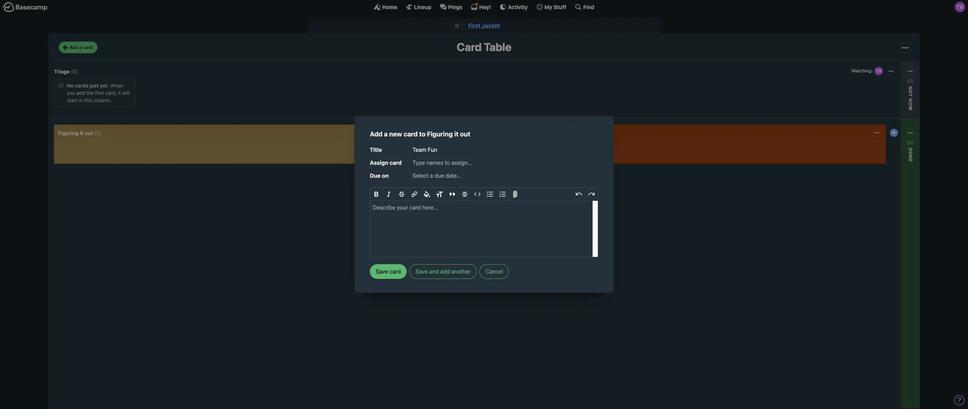 Task type: describe. For each thing, give the bounding box(es) containing it.
Describe your card here… text field
[[370, 201, 598, 257]]

1 n from the top
[[908, 98, 913, 102]]

my stuff
[[544, 4, 566, 10]]

add a new card to figuring it out
[[370, 130, 470, 138]]

color it blue image
[[414, 176, 420, 181]]

figuring it out link
[[58, 130, 93, 136]]

add a card link
[[59, 42, 97, 53]]

triage link
[[54, 68, 70, 75]]

a for new
[[384, 130, 388, 138]]

add inside button
[[440, 269, 450, 275]]

due on
[[370, 173, 389, 179]]

color it purple image
[[449, 168, 455, 174]]

w
[[908, 106, 913, 111]]

hey!
[[479, 4, 491, 10]]

pings button
[[440, 4, 462, 11]]

a for card
[[79, 44, 82, 50]]

cancel
[[486, 269, 503, 275]]

card table
[[457, 40, 511, 54]]

color it green image
[[421, 176, 427, 181]]

0 horizontal spatial tyler black image
[[452, 143, 462, 153]]

n
[[908, 86, 913, 90]]

figuring it out (0)
[[58, 130, 101, 136]]

no cards just yet
[[67, 83, 108, 89]]

save
[[416, 269, 428, 275]]

tyler black image inside main element
[[955, 2, 965, 12]]

.
[[108, 83, 109, 89]]

add a card
[[70, 44, 92, 50]]

switch accounts image
[[3, 2, 48, 13]]

rename link
[[413, 212, 462, 221]]

just
[[90, 83, 99, 89]]

2 horizontal spatial it
[[454, 130, 458, 138]]

2 o from the top
[[908, 102, 913, 106]]

my
[[544, 4, 552, 10]]

Type names to assign… text field
[[413, 158, 598, 167]]

add card
[[415, 189, 435, 195]]

add for add card
[[415, 189, 424, 195]]

on
[[382, 173, 389, 179]]

color it orange image
[[428, 168, 434, 174]]

color it white image
[[414, 168, 420, 174]]

new
[[389, 130, 402, 138]]

color it brown image
[[428, 176, 434, 181]]

card
[[457, 40, 482, 54]]

Type a card title… text field
[[413, 144, 598, 156]]

add inside . when you add the first card, it will start in this column.
[[76, 90, 85, 96]]

table
[[484, 40, 511, 54]]

home link
[[374, 4, 397, 11]]

o for n o t n o w
[[908, 90, 913, 94]]

first
[[468, 22, 480, 29]]

when
[[110, 83, 123, 89]]

0 horizontal spatial it
[[80, 130, 83, 136]]

and
[[429, 269, 439, 275]]

no
[[67, 83, 74, 89]]

1 horizontal spatial figuring
[[427, 130, 453, 138]]

save and add another
[[416, 269, 471, 275]]

first
[[95, 90, 104, 96]]

1 horizontal spatial tyler black image
[[874, 66, 884, 76]]



Task type: locate. For each thing, give the bounding box(es) containing it.
add down color it blue icon
[[415, 189, 424, 195]]

color it yellow image
[[421, 168, 427, 174]]

(0) right triage "link"
[[71, 68, 78, 75]]

you
[[67, 90, 75, 96]]

1 vertical spatial a
[[384, 130, 388, 138]]

the
[[86, 90, 94, 96]]

start
[[67, 97, 77, 103]]

stuff
[[553, 4, 566, 10]]

1 horizontal spatial add
[[440, 269, 450, 275]]

assign card
[[370, 160, 402, 166]]

2 horizontal spatial add
[[415, 189, 424, 195]]

it left will
[[118, 90, 121, 96]]

e
[[908, 159, 913, 162]]

option group
[[413, 166, 462, 183]]

it inside . when you add the first card, it will start in this column.
[[118, 90, 121, 96]]

1 vertical spatial o
[[908, 102, 913, 106]]

find button
[[575, 4, 594, 11]]

add
[[70, 44, 78, 50], [370, 130, 382, 138], [415, 189, 424, 195]]

a
[[79, 44, 82, 50], [384, 130, 388, 138]]

it down "in"
[[80, 130, 83, 136]]

out
[[85, 130, 93, 136], [460, 130, 470, 138]]

0 vertical spatial n
[[908, 98, 913, 102]]

add right and
[[440, 269, 450, 275]]

1 o from the top
[[908, 90, 913, 94]]

find
[[583, 4, 594, 10]]

o down t
[[908, 102, 913, 106]]

n down d
[[908, 155, 913, 159]]

n down t
[[908, 98, 913, 102]]

color it red image
[[435, 168, 441, 174]]

hey! button
[[471, 4, 491, 11]]

0 vertical spatial add
[[76, 90, 85, 96]]

to
[[419, 130, 426, 138]]

(0) up n
[[907, 78, 913, 84]]

lineup
[[414, 4, 431, 10]]

it right to
[[454, 130, 458, 138]]

it
[[118, 90, 121, 96], [80, 130, 83, 136], [454, 130, 458, 138]]

2 n from the top
[[908, 155, 913, 159]]

activity
[[508, 4, 528, 10]]

1 vertical spatial n
[[908, 155, 913, 159]]

card,
[[105, 90, 117, 96]]

another
[[451, 269, 471, 275]]

2 vertical spatial watching:
[[865, 154, 888, 159]]

assign
[[370, 160, 388, 166]]

pings
[[448, 4, 462, 10]]

add for add a card
[[70, 44, 78, 50]]

rename
[[415, 214, 433, 220]]

add
[[76, 90, 85, 96], [440, 269, 450, 275]]

0 vertical spatial add
[[70, 44, 78, 50]]

n
[[908, 98, 913, 102], [908, 155, 913, 159]]

main element
[[0, 0, 968, 14]]

1 vertical spatial tyler black image
[[874, 66, 884, 76]]

. when you add the first card, it will start in this column.
[[67, 83, 129, 103]]

1 horizontal spatial a
[[384, 130, 388, 138]]

1 vertical spatial watching:
[[415, 145, 437, 151]]

3 o from the top
[[908, 151, 913, 155]]

figuring down start
[[58, 130, 79, 136]]

will
[[122, 90, 129, 96]]

first jacket link
[[468, 22, 500, 29]]

color it pink image
[[442, 168, 448, 174]]

0 vertical spatial o
[[908, 90, 913, 94]]

0 vertical spatial tyler black image
[[955, 2, 965, 12]]

0 horizontal spatial a
[[79, 44, 82, 50]]

2 vertical spatial tyler black image
[[452, 143, 462, 153]]

first jacket
[[468, 22, 500, 29]]

(0)
[[71, 68, 78, 75], [907, 78, 913, 84], [94, 130, 101, 136], [907, 140, 913, 145]]

column.
[[94, 97, 112, 103]]

this
[[84, 97, 92, 103]]

cancel link
[[480, 265, 509, 279]]

2 vertical spatial o
[[908, 151, 913, 155]]

0 vertical spatial watching:
[[851, 68, 873, 74]]

0 horizontal spatial add
[[70, 44, 78, 50]]

o up w
[[908, 90, 913, 94]]

0 vertical spatial a
[[79, 44, 82, 50]]

2 vertical spatial add
[[415, 189, 424, 195]]

None submit
[[864, 100, 913, 109], [413, 154, 462, 162], [864, 162, 913, 171], [413, 200, 462, 209], [370, 265, 407, 279], [864, 100, 913, 109], [413, 154, 462, 162], [864, 162, 913, 171], [413, 200, 462, 209], [370, 265, 407, 279]]

triage (0)
[[54, 68, 78, 75]]

n o t n o w
[[908, 86, 913, 111]]

figuring
[[58, 130, 79, 136], [427, 130, 453, 138]]

figuring right to
[[427, 130, 453, 138]]

o
[[908, 90, 913, 94], [908, 102, 913, 106], [908, 151, 913, 155]]

add up title
[[370, 130, 382, 138]]

due
[[370, 173, 381, 179]]

home
[[382, 4, 397, 10]]

jacket
[[482, 22, 500, 29]]

1 horizontal spatial add
[[370, 130, 382, 138]]

Select a due date… text field
[[413, 170, 598, 181]]

add card link
[[413, 187, 462, 196]]

o up e on the top right of the page
[[908, 151, 913, 155]]

d o n e
[[908, 148, 913, 162]]

d
[[908, 148, 913, 151]]

lineup link
[[406, 4, 431, 11]]

2 horizontal spatial tyler black image
[[955, 2, 965, 12]]

cards
[[75, 83, 88, 89]]

in
[[79, 97, 83, 103]]

add for add a new card to figuring it out
[[370, 130, 382, 138]]

tyler black image
[[955, 2, 965, 12], [874, 66, 884, 76], [452, 143, 462, 153]]

1 vertical spatial add
[[440, 269, 450, 275]]

my stuff button
[[536, 4, 566, 11]]

watching:
[[851, 68, 873, 74], [415, 145, 437, 151], [865, 154, 888, 159]]

0 horizontal spatial figuring
[[58, 130, 79, 136]]

1 vertical spatial add
[[370, 130, 382, 138]]

title
[[370, 147, 382, 153]]

card
[[83, 44, 92, 50], [404, 130, 418, 138], [390, 160, 402, 166], [425, 189, 435, 195]]

save and add another button
[[410, 265, 477, 279]]

activity link
[[500, 4, 528, 11]]

triage
[[54, 68, 70, 75]]

0 horizontal spatial out
[[85, 130, 93, 136]]

o for d o n e
[[908, 151, 913, 155]]

yet
[[100, 83, 108, 89]]

1 horizontal spatial it
[[118, 90, 121, 96]]

(0) up d
[[907, 140, 913, 145]]

1 horizontal spatial out
[[460, 130, 470, 138]]

add up "in"
[[76, 90, 85, 96]]

t
[[908, 94, 913, 97]]

0 horizontal spatial add
[[76, 90, 85, 96]]

(0) right 'figuring it out' 'link'
[[94, 130, 101, 136]]

add up triage (0)
[[70, 44, 78, 50]]



Task type: vqa. For each thing, say whether or not it's contained in the screenshot.
to
yes



